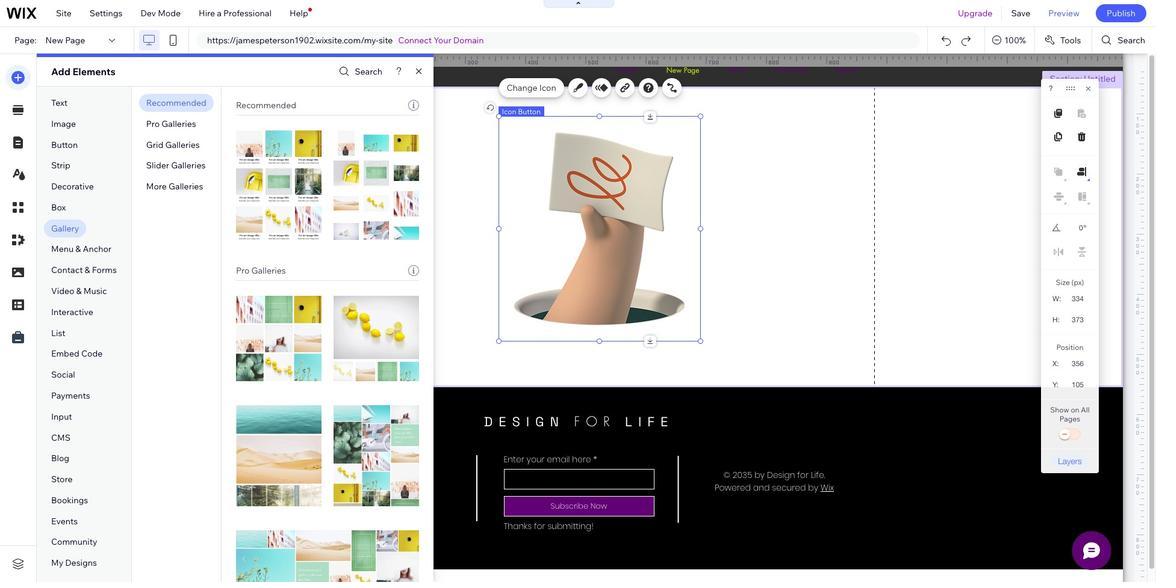 Task type: vqa. For each thing, say whether or not it's contained in the screenshot.
Contact
yes



Task type: locate. For each thing, give the bounding box(es) containing it.
help
[[290, 8, 308, 19]]

grid galleries
[[146, 139, 200, 150]]

galleries
[[162, 118, 196, 129], [165, 139, 200, 150], [171, 160, 206, 171], [169, 181, 203, 192], [251, 266, 286, 276]]

layers button
[[1051, 455, 1089, 468]]

x:
[[1053, 360, 1059, 369]]

show
[[1050, 406, 1069, 415]]

new page
[[46, 35, 85, 46]]

800
[[769, 59, 779, 66]]

embed code
[[51, 349, 103, 360]]

&
[[75, 244, 81, 255], [85, 265, 90, 276], [76, 286, 82, 297]]

preview button
[[1039, 0, 1089, 26]]

1 vertical spatial pro
[[236, 266, 249, 276]]

switch
[[1058, 427, 1082, 444]]

0 vertical spatial icon
[[539, 82, 556, 93]]

recommended
[[146, 98, 206, 108], [236, 100, 296, 111]]

community
[[51, 537, 97, 548]]

1 horizontal spatial button
[[518, 107, 541, 116]]

2 vertical spatial &
[[76, 286, 82, 297]]

search button down publish at the top right
[[1092, 27, 1156, 54]]

social
[[51, 370, 75, 381]]

button down change icon
[[518, 107, 541, 116]]

site
[[379, 35, 393, 46]]

0 vertical spatial search
[[1118, 35, 1145, 46]]

elements
[[73, 66, 115, 78]]

0 vertical spatial button
[[518, 107, 541, 116]]

icon right change at the top of the page
[[539, 82, 556, 93]]

None text field
[[1067, 220, 1083, 236], [1065, 291, 1089, 307], [1065, 356, 1089, 372], [1067, 220, 1083, 236], [1065, 291, 1089, 307], [1065, 356, 1089, 372]]

my
[[51, 558, 63, 569]]

& for video
[[76, 286, 82, 297]]

tools button
[[1035, 27, 1092, 54]]

pro galleries
[[146, 118, 196, 129], [236, 266, 286, 276]]

text
[[51, 98, 68, 108]]

1 horizontal spatial search
[[1118, 35, 1145, 46]]

1 vertical spatial search
[[355, 66, 382, 77]]

position
[[1056, 343, 1084, 352]]

1 horizontal spatial search button
[[1092, 27, 1156, 54]]

site
[[56, 8, 72, 19]]

°
[[1084, 224, 1087, 232]]

code
[[81, 349, 103, 360]]

button down image
[[51, 139, 78, 150]]

w:
[[1053, 295, 1061, 303]]

contact
[[51, 265, 83, 276]]

slider
[[146, 160, 169, 171]]

500
[[588, 59, 599, 66]]

1 vertical spatial &
[[85, 265, 90, 276]]

0 horizontal spatial button
[[51, 139, 78, 150]]

& right menu
[[75, 244, 81, 255]]

None text field
[[1066, 312, 1089, 328], [1065, 377, 1089, 393], [1066, 312, 1089, 328], [1065, 377, 1089, 393]]

1 horizontal spatial pro
[[236, 266, 249, 276]]

pro
[[146, 118, 160, 129], [236, 266, 249, 276]]

0 horizontal spatial recommended
[[146, 98, 206, 108]]

0 horizontal spatial search button
[[336, 63, 382, 80]]

professional
[[223, 8, 271, 19]]

on
[[1071, 406, 1079, 415]]

untitled
[[1084, 73, 1116, 84]]

0 horizontal spatial icon
[[502, 107, 516, 116]]

1 vertical spatial icon
[[502, 107, 516, 116]]

h:
[[1053, 316, 1060, 325]]

size (px)
[[1056, 278, 1084, 287]]

icon down change at the top of the page
[[502, 107, 516, 116]]

publish button
[[1096, 4, 1146, 22]]

contact & forms
[[51, 265, 117, 276]]

0 vertical spatial &
[[75, 244, 81, 255]]

0 horizontal spatial pro
[[146, 118, 160, 129]]

icon
[[539, 82, 556, 93], [502, 107, 516, 116]]

search down the publish button
[[1118, 35, 1145, 46]]

section:
[[1050, 73, 1082, 84]]

search button down "https://jamespeterson1902.wixsite.com/my-site connect your domain"
[[336, 63, 382, 80]]

change
[[507, 82, 537, 93]]

100% button
[[985, 27, 1034, 54]]

1 vertical spatial pro galleries
[[236, 266, 286, 276]]

menu
[[51, 244, 74, 255]]

1 vertical spatial button
[[51, 139, 78, 150]]

mode
[[158, 8, 181, 19]]

menu & anchor
[[51, 244, 111, 255]]

0 horizontal spatial pro galleries
[[146, 118, 196, 129]]

search
[[1118, 35, 1145, 46], [355, 66, 382, 77]]

more
[[146, 181, 167, 192]]

& for menu
[[75, 244, 81, 255]]

& right the video
[[76, 286, 82, 297]]

strip
[[51, 160, 70, 171]]

bookings
[[51, 495, 88, 506]]

pages
[[1060, 415, 1080, 424]]

search down site
[[355, 66, 382, 77]]

upgrade
[[958, 8, 993, 19]]

music
[[84, 286, 107, 297]]

& left forms
[[85, 265, 90, 276]]

payments
[[51, 391, 90, 402]]

cms
[[51, 433, 70, 443]]

& for contact
[[85, 265, 90, 276]]

search button
[[1092, 27, 1156, 54], [336, 63, 382, 80]]

designs
[[65, 558, 97, 569]]



Task type: describe. For each thing, give the bounding box(es) containing it.
1 horizontal spatial pro galleries
[[236, 266, 286, 276]]

gallery
[[51, 223, 79, 234]]

save button
[[1002, 0, 1039, 26]]

forms
[[92, 265, 117, 276]]

700
[[708, 59, 719, 66]]

all
[[1081, 406, 1090, 415]]

? button
[[1049, 84, 1053, 93]]

list
[[51, 328, 65, 339]]

add
[[51, 66, 70, 78]]

page
[[65, 35, 85, 46]]

a
[[217, 8, 222, 19]]

https://jamespeterson1902.wixsite.com/my-site connect your domain
[[207, 35, 484, 46]]

decorative
[[51, 181, 94, 192]]

more galleries
[[146, 181, 203, 192]]

my designs
[[51, 558, 97, 569]]

https://jamespeterson1902.wixsite.com/my-
[[207, 35, 379, 46]]

0 vertical spatial pro galleries
[[146, 118, 196, 129]]

blog
[[51, 454, 69, 464]]

preview
[[1049, 8, 1080, 19]]

?
[[1049, 84, 1053, 93]]

settings
[[90, 8, 122, 19]]

input
[[51, 412, 72, 423]]

tools
[[1060, 35, 1081, 46]]

1 horizontal spatial recommended
[[236, 100, 296, 111]]

embed
[[51, 349, 79, 360]]

(px)
[[1072, 278, 1084, 287]]

slider galleries
[[146, 160, 206, 171]]

events
[[51, 516, 78, 527]]

grid
[[146, 139, 163, 150]]

dev
[[141, 8, 156, 19]]

add elements
[[51, 66, 115, 78]]

box
[[51, 202, 66, 213]]

0 vertical spatial search button
[[1092, 27, 1156, 54]]

hire
[[199, 8, 215, 19]]

100%
[[1004, 35, 1026, 46]]

show on all pages
[[1050, 406, 1090, 424]]

anchor
[[83, 244, 111, 255]]

section: untitled
[[1050, 73, 1116, 84]]

0 horizontal spatial search
[[355, 66, 382, 77]]

publish
[[1107, 8, 1136, 19]]

image
[[51, 118, 76, 129]]

domain
[[453, 35, 484, 46]]

save
[[1011, 8, 1030, 19]]

0 vertical spatial pro
[[146, 118, 160, 129]]

hire a professional
[[199, 8, 271, 19]]

size
[[1056, 278, 1070, 287]]

store
[[51, 475, 73, 485]]

y:
[[1053, 381, 1059, 390]]

900
[[829, 59, 840, 66]]

change icon
[[507, 82, 556, 93]]

icon button
[[502, 107, 541, 116]]

interactive
[[51, 307, 93, 318]]

1 horizontal spatial icon
[[539, 82, 556, 93]]

600
[[648, 59, 659, 66]]

your
[[434, 35, 451, 46]]

dev mode
[[141, 8, 181, 19]]

300
[[468, 59, 478, 66]]

1 vertical spatial search button
[[336, 63, 382, 80]]

400
[[528, 59, 539, 66]]

video & music
[[51, 286, 107, 297]]

video
[[51, 286, 74, 297]]

layers
[[1058, 456, 1082, 467]]

new
[[46, 35, 63, 46]]

connect
[[398, 35, 432, 46]]



